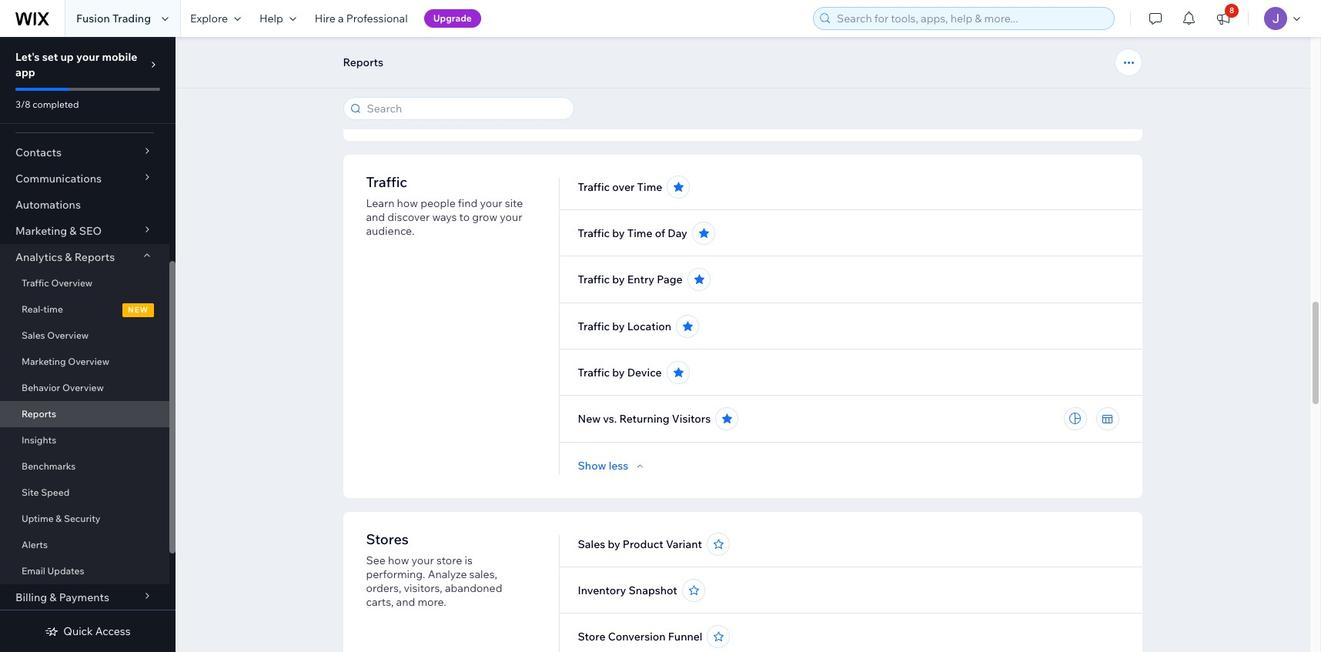 Task type: locate. For each thing, give the bounding box(es) containing it.
0 vertical spatial show less button
[[578, 102, 647, 116]]

help
[[259, 12, 283, 25]]

0 horizontal spatial reports
[[22, 408, 56, 420]]

completed
[[33, 99, 79, 110]]

overview for behavior overview
[[62, 382, 104, 394]]

product
[[623, 538, 664, 551]]

traffic up learn
[[366, 173, 407, 191]]

inventory snapshot
[[578, 584, 677, 598]]

find
[[458, 196, 478, 210]]

stores
[[366, 531, 409, 548]]

0 vertical spatial how
[[397, 196, 418, 210]]

marketing up behavior
[[22, 356, 66, 367]]

insights link
[[0, 427, 169, 454]]

traffic for traffic overview
[[22, 277, 49, 289]]

alerts
[[22, 539, 48, 551]]

traffic
[[366, 173, 407, 191], [578, 180, 610, 194], [578, 226, 610, 240], [578, 273, 610, 286], [22, 277, 49, 289], [578, 320, 610, 333], [578, 366, 610, 380]]

0 vertical spatial and
[[366, 210, 385, 224]]

traffic down traffic over time
[[578, 226, 610, 240]]

0 vertical spatial sales
[[22, 330, 45, 341]]

sales down 'real-'
[[22, 330, 45, 341]]

contacts
[[15, 146, 62, 159]]

traffic by time of day
[[578, 226, 688, 240]]

traffic up new
[[578, 366, 610, 380]]

0 vertical spatial show
[[578, 102, 606, 116]]

traffic left "over"
[[578, 180, 610, 194]]

site speed link
[[0, 480, 169, 506]]

reports up insights
[[22, 408, 56, 420]]

2 less from the top
[[609, 459, 629, 473]]

time left of
[[627, 226, 653, 240]]

returning
[[620, 412, 670, 426]]

traffic left "entry"
[[578, 273, 610, 286]]

1 horizontal spatial and
[[396, 595, 415, 609]]

show less
[[578, 102, 629, 116], [578, 459, 629, 473]]

1 vertical spatial time
[[627, 226, 653, 240]]

2 show from the top
[[578, 459, 606, 473]]

automations link
[[0, 192, 169, 218]]

show
[[578, 102, 606, 116], [578, 459, 606, 473]]

0 horizontal spatial sales
[[22, 330, 45, 341]]

reports down seo
[[74, 250, 115, 264]]

trading
[[112, 12, 151, 25]]

marketing for marketing & seo
[[15, 224, 67, 238]]

traffic for traffic by time of day
[[578, 226, 610, 240]]

uptime
[[22, 513, 54, 524]]

0 vertical spatial less
[[609, 102, 629, 116]]

& for uptime
[[56, 513, 62, 524]]

overview down analytics & reports
[[51, 277, 93, 289]]

reports down hire a professional link
[[343, 55, 384, 69]]

overview for marketing overview
[[68, 356, 109, 367]]

sales
[[22, 330, 45, 341], [578, 538, 605, 551]]

by left the "location"
[[612, 320, 625, 333]]

0 horizontal spatial and
[[366, 210, 385, 224]]

audience.
[[366, 224, 415, 238]]

&
[[70, 224, 77, 238], [65, 250, 72, 264], [56, 513, 62, 524], [49, 591, 57, 605]]

alerts link
[[0, 532, 169, 558]]

overview up marketing overview
[[47, 330, 89, 341]]

up
[[60, 50, 74, 64]]

1 vertical spatial and
[[396, 595, 415, 609]]

2 show less button from the top
[[578, 459, 647, 473]]

reports
[[343, 55, 384, 69], [74, 250, 115, 264], [22, 408, 56, 420]]

3/8
[[15, 99, 30, 110]]

1 vertical spatial show
[[578, 459, 606, 473]]

sidebar element
[[0, 37, 176, 652]]

by left product
[[608, 538, 620, 551]]

overview down the marketing overview link
[[62, 382, 104, 394]]

& left seo
[[70, 224, 77, 238]]

sales up the inventory
[[578, 538, 605, 551]]

& right billing on the left bottom
[[49, 591, 57, 605]]

analytics & reports
[[15, 250, 115, 264]]

1 vertical spatial show less button
[[578, 459, 647, 473]]

inventory
[[578, 584, 626, 598]]

marketing for marketing overview
[[22, 356, 66, 367]]

1 horizontal spatial reports
[[74, 250, 115, 264]]

marketing inside dropdown button
[[15, 224, 67, 238]]

app
[[15, 65, 35, 79]]

overview down sales overview link
[[68, 356, 109, 367]]

fusion
[[76, 12, 110, 25]]

1 vertical spatial reports
[[74, 250, 115, 264]]

updates
[[47, 565, 84, 577]]

carts,
[[366, 595, 394, 609]]

orders,
[[366, 581, 401, 595]]

traffic inside sidebar element
[[22, 277, 49, 289]]

and inside stores see how your store is performing. analyze sales, orders, visitors, abandoned carts, and more.
[[396, 595, 415, 609]]

funnel
[[668, 630, 703, 644]]

by left 'device'
[[612, 366, 625, 380]]

insights
[[22, 434, 56, 446]]

overview
[[51, 277, 93, 289], [47, 330, 89, 341], [68, 356, 109, 367], [62, 382, 104, 394]]

entry
[[627, 273, 655, 286]]

reports inside reports button
[[343, 55, 384, 69]]

upgrade button
[[424, 9, 481, 28]]

marketing up analytics
[[15, 224, 67, 238]]

traffic down analytics
[[22, 277, 49, 289]]

how inside stores see how your store is performing. analyze sales, orders, visitors, abandoned carts, and more.
[[388, 554, 409, 568]]

email updates link
[[0, 558, 169, 584]]

sales overview
[[22, 330, 89, 341]]

communications
[[15, 172, 102, 186]]

0 vertical spatial time
[[637, 180, 663, 194]]

0 vertical spatial show less
[[578, 102, 629, 116]]

how right learn
[[397, 196, 418, 210]]

explore
[[190, 12, 228, 25]]

by left "entry"
[[612, 273, 625, 286]]

by left of
[[612, 226, 625, 240]]

and left discover
[[366, 210, 385, 224]]

how
[[397, 196, 418, 210], [388, 554, 409, 568]]

marketing overview link
[[0, 349, 169, 375]]

8
[[1230, 5, 1235, 15]]

traffic for traffic over time
[[578, 180, 610, 194]]

traffic inside traffic learn how people find your site and discover ways to grow your audience.
[[366, 173, 407, 191]]

billing & payments
[[15, 591, 109, 605]]

1 vertical spatial how
[[388, 554, 409, 568]]

and right carts,
[[396, 595, 415, 609]]

set
[[42, 50, 58, 64]]

& down marketing & seo in the left top of the page
[[65, 250, 72, 264]]

quick access
[[63, 625, 131, 638]]

marketing overview
[[22, 356, 109, 367]]

reports for reports button
[[343, 55, 384, 69]]

sales for sales overview
[[22, 330, 45, 341]]

your right up
[[76, 50, 100, 64]]

1 vertical spatial less
[[609, 459, 629, 473]]

a
[[338, 12, 344, 25]]

quick access button
[[45, 625, 131, 638]]

traffic by entry page
[[578, 273, 683, 286]]

1 horizontal spatial sales
[[578, 538, 605, 551]]

your inside 'let's set up your mobile app'
[[76, 50, 100, 64]]

how for stores
[[388, 554, 409, 568]]

more.
[[418, 595, 446, 609]]

and inside traffic learn how people find your site and discover ways to grow your audience.
[[366, 210, 385, 224]]

reports inside the reports 'link'
[[22, 408, 56, 420]]

sales inside sidebar element
[[22, 330, 45, 341]]

1 vertical spatial sales
[[578, 538, 605, 551]]

billing & payments button
[[0, 584, 169, 611]]

3/8 completed
[[15, 99, 79, 110]]

location
[[627, 320, 672, 333]]

sales,
[[469, 568, 497, 581]]

how inside traffic learn how people find your site and discover ways to grow your audience.
[[397, 196, 418, 210]]

variant
[[666, 538, 702, 551]]

1 vertical spatial marketing
[[22, 356, 66, 367]]

Search field
[[362, 98, 569, 119]]

less
[[609, 102, 629, 116], [609, 459, 629, 473]]

billing
[[15, 591, 47, 605]]

& for marketing
[[70, 224, 77, 238]]

real-time
[[22, 303, 63, 315]]

by
[[612, 226, 625, 240], [612, 273, 625, 286], [612, 320, 625, 333], [612, 366, 625, 380], [608, 538, 620, 551]]

2 horizontal spatial reports
[[343, 55, 384, 69]]

email
[[22, 565, 45, 577]]

your left store
[[412, 554, 434, 568]]

time for by
[[627, 226, 653, 240]]

sales by product variant
[[578, 538, 702, 551]]

how right see
[[388, 554, 409, 568]]

real-
[[22, 303, 43, 315]]

of
[[655, 226, 665, 240]]

2 vertical spatial reports
[[22, 408, 56, 420]]

2 show less from the top
[[578, 459, 629, 473]]

your right grow
[[500, 210, 522, 224]]

time right "over"
[[637, 180, 663, 194]]

overview for sales overview
[[47, 330, 89, 341]]

0 vertical spatial reports
[[343, 55, 384, 69]]

behavior overview
[[22, 382, 104, 394]]

traffic for traffic learn how people find your site and discover ways to grow your audience.
[[366, 173, 407, 191]]

traffic up 'traffic by device' in the bottom of the page
[[578, 320, 610, 333]]

& right "uptime"
[[56, 513, 62, 524]]

1 vertical spatial show less
[[578, 459, 629, 473]]

analytics & reports button
[[0, 244, 169, 270]]

show less button
[[578, 102, 647, 116], [578, 459, 647, 473]]

0 vertical spatial marketing
[[15, 224, 67, 238]]

by for time
[[612, 226, 625, 240]]

marketing & seo
[[15, 224, 102, 238]]



Task type: describe. For each thing, give the bounding box(es) containing it.
reports button
[[335, 51, 391, 74]]

by for location
[[612, 320, 625, 333]]

new
[[578, 412, 601, 426]]

overview for traffic overview
[[51, 277, 93, 289]]

is
[[465, 554, 473, 568]]

1 less from the top
[[609, 102, 629, 116]]

store
[[437, 554, 462, 568]]

reports link
[[0, 401, 169, 427]]

store
[[578, 630, 606, 644]]

traffic for traffic by location
[[578, 320, 610, 333]]

Search for tools, apps, help & more... field
[[832, 8, 1110, 29]]

security
[[64, 513, 101, 524]]

behavior
[[22, 382, 60, 394]]

site speed
[[22, 487, 70, 498]]

time for over
[[637, 180, 663, 194]]

8 button
[[1207, 0, 1241, 37]]

hire a professional
[[315, 12, 408, 25]]

analytics
[[15, 250, 63, 264]]

traffic over time
[[578, 180, 663, 194]]

traffic for traffic by entry page
[[578, 273, 610, 286]]

day
[[668, 226, 688, 240]]

device
[[627, 366, 662, 380]]

traffic by location
[[578, 320, 672, 333]]

1 show from the top
[[578, 102, 606, 116]]

your left the site
[[480, 196, 503, 210]]

mobile
[[102, 50, 137, 64]]

traffic learn how people find your site and discover ways to grow your audience.
[[366, 173, 523, 238]]

abandoned
[[445, 581, 502, 595]]

to
[[459, 210, 470, 224]]

email updates
[[22, 565, 84, 577]]

ways
[[432, 210, 457, 224]]

payments
[[59, 591, 109, 605]]

store conversion funnel
[[578, 630, 703, 644]]

new vs. returning visitors
[[578, 412, 711, 426]]

professional
[[346, 12, 408, 25]]

upgrade
[[433, 12, 472, 24]]

visitors,
[[404, 581, 443, 595]]

site
[[505, 196, 523, 210]]

& for billing
[[49, 591, 57, 605]]

behavior overview link
[[0, 375, 169, 401]]

fusion trading
[[76, 12, 151, 25]]

site
[[22, 487, 39, 498]]

benchmarks link
[[0, 454, 169, 480]]

by for device
[[612, 366, 625, 380]]

uptime & security
[[22, 513, 101, 524]]

time
[[43, 303, 63, 315]]

by for product
[[608, 538, 620, 551]]

performing.
[[366, 568, 425, 581]]

help button
[[250, 0, 306, 37]]

benchmarks
[[22, 461, 76, 472]]

people
[[421, 196, 456, 210]]

new
[[128, 305, 149, 315]]

over
[[612, 180, 635, 194]]

quick
[[63, 625, 93, 638]]

how for traffic
[[397, 196, 418, 210]]

uptime & security link
[[0, 506, 169, 532]]

your inside stores see how your store is performing. analyze sales, orders, visitors, abandoned carts, and more.
[[412, 554, 434, 568]]

let's
[[15, 50, 40, 64]]

traffic overview
[[22, 277, 93, 289]]

traffic overview link
[[0, 270, 169, 296]]

reports for the reports 'link'
[[22, 408, 56, 420]]

1 show less button from the top
[[578, 102, 647, 116]]

discover
[[388, 210, 430, 224]]

grow
[[472, 210, 498, 224]]

reports inside analytics & reports dropdown button
[[74, 250, 115, 264]]

stores see how your store is performing. analyze sales, orders, visitors, abandoned carts, and more.
[[366, 531, 502, 609]]

seo
[[79, 224, 102, 238]]

snapshot
[[629, 584, 677, 598]]

analyze
[[428, 568, 467, 581]]

let's set up your mobile app
[[15, 50, 137, 79]]

hire a professional link
[[306, 0, 417, 37]]

conversion
[[608, 630, 666, 644]]

speed
[[41, 487, 70, 498]]

1 show less from the top
[[578, 102, 629, 116]]

& for analytics
[[65, 250, 72, 264]]

communications button
[[0, 166, 169, 192]]

sales overview link
[[0, 323, 169, 349]]

by for entry
[[612, 273, 625, 286]]

hire
[[315, 12, 336, 25]]

traffic for traffic by device
[[578, 366, 610, 380]]

sales for sales by product variant
[[578, 538, 605, 551]]

see
[[366, 554, 386, 568]]

visitors
[[672, 412, 711, 426]]



Task type: vqa. For each thing, say whether or not it's contained in the screenshot.
left Name
no



